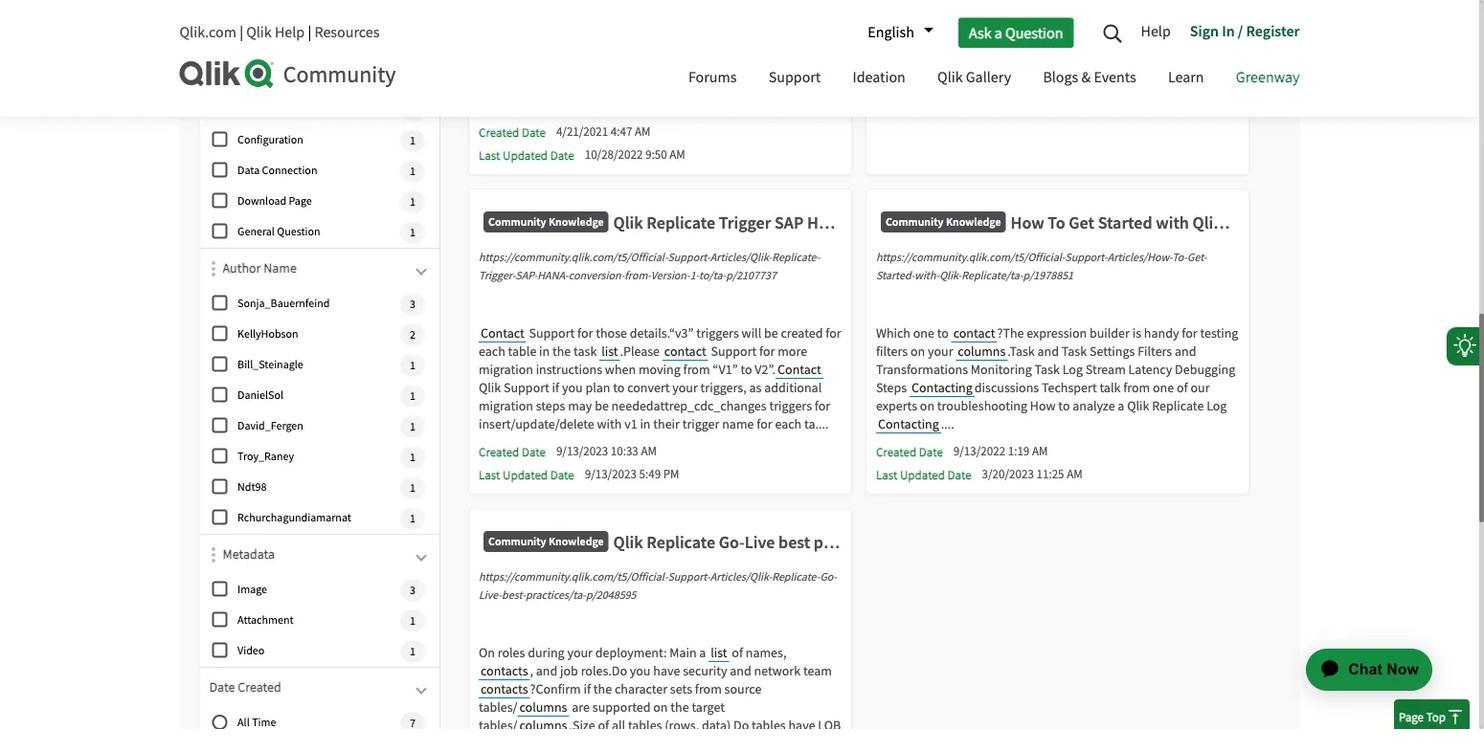 Task type: locate. For each thing, give the bounding box(es) containing it.
0 vertical spatial in
[[539, 343, 550, 360]]

updated for 4/21/2021
[[503, 148, 548, 164]]

support up steps
[[504, 380, 549, 397]]

source
[[724, 681, 762, 698]]

p/2107737
[[726, 269, 776, 284]]

1 for download page
[[410, 195, 416, 210]]

1 vertical spatial contacting
[[878, 416, 939, 433]]

to inside discussions techspert talk from one of our experts on troubleshooting how to analyze a qlik replicate log contacting ....
[[1058, 398, 1070, 415]]

task up techspert
[[1035, 361, 1060, 379]]

1 vertical spatial with
[[597, 416, 622, 433]]

question down the download page
[[277, 225, 320, 239]]

support for support for those details."v3" triggers will be created for each table in the task
[[529, 325, 575, 342]]

1 vertical spatial one
[[1153, 380, 1174, 397]]

1 vertical spatial you
[[630, 663, 651, 680]]

3/20/2023 11:25 am
[[982, 467, 1083, 483]]

author name button
[[223, 259, 430, 288]]

0 horizontal spatial be
[[595, 398, 609, 415]]

be down plan
[[595, 398, 609, 415]]

conversion-
[[568, 269, 625, 284]]

qlik inside contact qlik support if you plan to convert your triggers, as additional migration steps may be neededattrep_cdc_changes triggers for insert/update/delete with v1 in their trigger name for each ta....
[[479, 380, 501, 397]]

list up the security
[[711, 645, 727, 662]]

best
[[778, 532, 810, 554]]

created date for 4/21/2021 4:47 am
[[479, 125, 546, 141]]

1 horizontal spatial pm
[[1032, 52, 1048, 68]]

am left "&"
[[1061, 75, 1076, 90]]

verify
[[700, 42, 731, 59]]

menu bar
[[674, 51, 1314, 107]]

https://community.qlik.com/t5/official- up hana-
[[479, 251, 668, 266]]

on for filters
[[911, 343, 925, 360]]

1 vertical spatial migration
[[479, 398, 533, 415]]

register
[[1246, 21, 1300, 40]]

last down ,109
[[479, 148, 500, 164]]

2 vertical spatial on
[[653, 699, 668, 717]]

sign
[[1190, 21, 1219, 40]]

0 horizontal spatial |
[[239, 23, 243, 42]]

of left 'our'
[[1177, 380, 1188, 397]]

1 vertical spatial how
[[1030, 398, 1056, 415]]

articles/qlik- up p/2107737
[[710, 251, 772, 266]]

contact up additional
[[778, 361, 821, 379]]

community inside community knowledge how to get started with qlik replicate
[[886, 215, 944, 230]]

last updated date down '9/13/2022'
[[876, 468, 971, 484]]

1 horizontal spatial team
[[803, 663, 832, 680]]

lost
[[759, 60, 780, 77]]

go-
[[719, 532, 745, 554], [820, 571, 837, 585]]

03135:
[[654, 60, 691, 77]]

discussions
[[975, 380, 1039, 397]]

0 horizontal spatial errors
[[876, 5, 909, 23]]

team inside network team to verify network stability firewall error_general ora-03135: connection lost
[[655, 42, 683, 59]]

7 1 from the top
[[410, 389, 416, 404]]

name
[[264, 260, 297, 277]]

9/13/2023
[[556, 444, 608, 460], [585, 467, 637, 483]]

columns down ?confirm
[[519, 699, 567, 717]]

to down techspert
[[1058, 398, 1070, 415]]

list down those
[[601, 343, 618, 360]]

0 vertical spatial ....
[[813, 96, 827, 113]]

2 vertical spatial if
[[584, 681, 591, 698]]

created date for 9/13/2022 1:19 am
[[876, 445, 943, 461]]

support- down community knowledge qlik replicate go-live best practices at bottom
[[668, 571, 710, 585]]

your
[[928, 343, 953, 360], [672, 380, 698, 397], [567, 645, 593, 662]]

,
[[530, 663, 533, 680]]

deployment
[[238, 71, 297, 86]]

last updated date
[[876, 75, 971, 91], [479, 148, 574, 164], [479, 468, 574, 484], [876, 468, 971, 484]]

0 vertical spatial how
[[1011, 213, 1044, 234]]

sort filter image for author name
[[212, 262, 215, 277]]

contact
[[768, 96, 811, 113], [481, 325, 524, 342], [778, 361, 821, 379]]

migration down table
[[479, 361, 533, 379]]

help link
[[1141, 14, 1180, 51]]

pm right the 1:42
[[1032, 52, 1048, 68]]

0 horizontal spatial ....
[[813, 96, 827, 113]]

blogs & events
[[1043, 68, 1136, 87]]

a right ask at the right
[[995, 23, 1002, 42]]

1 vertical spatial articles/qlik-
[[710, 571, 772, 585]]

support- for qlik replicate go-live best practices
[[668, 571, 710, 585]]

articles/qlik-
[[710, 251, 772, 266], [710, 571, 772, 585]]

2 3 from the top
[[410, 583, 416, 598]]

support- up 1-
[[668, 251, 710, 266]]

download page
[[238, 194, 312, 209]]

1 horizontal spatial your
[[672, 380, 698, 397]]

1 horizontal spatial one
[[1153, 380, 1174, 397]]

errors up error
[[876, 5, 909, 23]]

....
[[813, 96, 827, 113], [941, 416, 954, 433]]

contacting down experts
[[878, 416, 939, 433]]

with up to- at the top right of page
[[1156, 213, 1189, 234]]

last down experts
[[876, 468, 898, 484]]

0 horizontal spatial columns
[[519, 699, 567, 717]]

(provider_syntax_manager.c:1870)
[[505, 96, 698, 113]]

task down expression
[[1062, 343, 1087, 360]]

migration
[[479, 361, 533, 379], [479, 398, 533, 415]]

2 horizontal spatial your
[[928, 343, 953, 360]]

contacting down transformations
[[911, 380, 973, 397]]

0 horizontal spatial team
[[655, 42, 683, 59]]

if up the are
[[584, 681, 591, 698]]

go- for replicate-
[[820, 571, 837, 585]]

1 vertical spatial if
[[552, 380, 559, 397]]

with
[[1156, 213, 1189, 234], [597, 416, 622, 433]]

to down when
[[613, 380, 625, 397]]

0 horizontal spatial a
[[699, 645, 706, 662]]

2 horizontal spatial contact
[[953, 325, 995, 342]]

english button
[[858, 16, 933, 49]]

knowledge up practices/ta-
[[549, 535, 604, 549]]

ta....
[[804, 416, 829, 433]]

.... inside discussions techspert talk from one of our experts on troubleshooting how to analyze a qlik replicate log contacting ....
[[941, 416, 954, 433]]

https://community.qlik.com/t5/official-support-articles/how-to-get- started-with-qlik-replicate/ta-p/1978851
[[876, 251, 1207, 284]]

updated for 7/21/2020
[[900, 75, 945, 91]]

1 vertical spatial your
[[672, 380, 698, 397]]

am for 4/21/2021 4:47 am
[[635, 124, 651, 140]]

1 vertical spatial each
[[775, 416, 802, 433]]

10/28/2022
[[585, 147, 643, 163]]

3 1 from the top
[[410, 164, 416, 179]]

last updated date down see
[[876, 75, 971, 91]]

author name
[[223, 260, 297, 277]]

1 horizontal spatial task
[[1062, 343, 1087, 360]]

live-
[[479, 589, 502, 604]]

0 vertical spatial log
[[1063, 361, 1083, 379]]

0 vertical spatial a
[[995, 23, 1002, 42]]

v2".
[[755, 361, 776, 379]]

1 for troy_raney
[[410, 450, 416, 465]]

https://community.qlik.com/t5/official- inside https://community.qlik.com/t5/official-support-articles/qlik-replicate-go- live-best-practices/ta-p/2048595
[[479, 571, 668, 585]]

knowledge inside community knowledge qlik replicate go-live best practices
[[549, 535, 604, 549]]

created date for 9/13/2023 10:33 am
[[479, 445, 546, 461]]

created
[[876, 52, 917, 68], [479, 125, 519, 141], [479, 445, 519, 461], [876, 445, 917, 461], [238, 679, 281, 696]]

have
[[653, 663, 680, 680]]

support- inside https://community.qlik.com/t5/official-support-articles/qlik-replicate-go- live-best-practices/ta-p/2048595
[[668, 571, 710, 585]]

10 1 from the top
[[410, 481, 416, 496]]

network team to verify network stability firewall error_general ora-03135: connection lost
[[479, 42, 828, 77]]

for up ta....
[[815, 398, 830, 415]]

1 horizontal spatial you
[[630, 663, 651, 680]]

on inside discussions techspert talk from one of our experts on troubleshooting how to analyze a qlik replicate log contacting ....
[[920, 398, 935, 415]]

0 vertical spatial 9/13/2023
[[556, 444, 608, 460]]

migration inside contact qlik support if you plan to convert your triggers, as additional migration steps may be neededattrep_cdc_changes triggers for insert/update/delete with v1 in their trigger name for each ta....
[[479, 398, 533, 415]]

2 vertical spatial your
[[567, 645, 593, 662]]

articles/qlik- inside https://community.qlik.com/t5/official-support-articles/qlik-replicate-go- live-best-practices/ta-p/2048595
[[710, 571, 772, 585]]

to inside support for more migration instructions when moving from "v1" to v2".
[[740, 361, 752, 379]]

13 1 from the top
[[410, 645, 416, 659]]

1 tables/ from the top
[[479, 699, 518, 717]]

pm for 7/21/2020 1:42 pm
[[1032, 52, 1048, 68]]

2 vertical spatial from
[[695, 681, 722, 698]]

one
[[913, 325, 934, 342], [1153, 380, 1174, 397]]

created for 9/13/2022 1:19 am
[[876, 445, 917, 461]]

tables/ inside ?confirm if the character sets from source tables/
[[479, 699, 518, 717]]

support inside support for more migration instructions when moving from "v1" to v2".
[[711, 343, 757, 360]]

contact inside contact process00026,00904,10054,4060,18456,01222,55,64,121,1231,233 ,109 (provider_syntax_manager.c:1870) suggestion
[[784, 60, 826, 77]]

on inside are supported on the target tables/
[[653, 699, 668, 717]]

am right 9:50
[[669, 147, 685, 163]]

neededattrep_cdc_changes
[[611, 398, 767, 415]]

for up v2".
[[759, 343, 775, 360]]

troy_raney
[[238, 450, 294, 464]]

the up 7/21/2020
[[962, 23, 981, 41]]

log inside discussions techspert talk from one of our experts on troubleshooting how to analyze a qlik replicate log contacting ....
[[1207, 398, 1227, 415]]

during
[[528, 645, 565, 662]]

the
[[962, 23, 981, 41], [552, 343, 571, 360], [593, 681, 612, 698], [671, 699, 689, 717]]

replicate/ta-
[[962, 269, 1023, 284]]

application
[[1271, 626, 1455, 714]]

1 vertical spatial list
[[711, 645, 727, 662]]

community for community
[[283, 60, 396, 89]]

support up contact ....
[[769, 68, 821, 87]]

1 vertical spatial contact
[[953, 325, 995, 342]]

0 horizontal spatial one
[[913, 325, 934, 342]]

11 1 from the top
[[410, 512, 416, 526]]

0 vertical spatial page
[[289, 194, 312, 209]]

0 vertical spatial if
[[952, 23, 959, 41]]

names,
[[746, 645, 786, 662]]

tables/
[[479, 699, 518, 717], [479, 718, 518, 730]]

contact down lost
[[768, 96, 811, 113]]

1 horizontal spatial in
[[640, 416, 651, 433]]

1 horizontal spatial if
[[584, 681, 591, 698]]

1 vertical spatial go-
[[820, 571, 837, 585]]

1 vertical spatial question
[[277, 225, 320, 239]]

in inside contact qlik support if you plan to convert your triggers, as additional migration steps may be neededattrep_cdc_changes triggers for insert/update/delete with v1 in their trigger name for each ta....
[[640, 416, 651, 433]]

sort filter image
[[212, 262, 215, 277], [212, 548, 215, 563]]

errors    examples      truncation errors      possible solutions      examine error and see if the
[[876, 5, 1219, 41]]

1 horizontal spatial of
[[1177, 380, 1188, 397]]

and inside errors    examples      truncation errors      possible solutions      examine error and see if the
[[906, 23, 928, 41]]

10:33
[[611, 444, 638, 460]]

support- for how to get started with qlik replicate
[[1065, 251, 1108, 266]]

sort filter image left author
[[212, 262, 215, 277]]

1 for david_fergen
[[410, 420, 416, 435]]

the inside errors    examples      truncation errors      possible solutions      examine error and see if the
[[962, 23, 981, 41]]

support- inside https://community.qlik.com/t5/official-support-articles/how-to-get- started-with-qlik-replicate/ta-p/1978851
[[1065, 251, 1108, 266]]

sort filter image for metadata
[[212, 548, 215, 563]]

9/13/2023 down "9/13/2023 10:33 am"
[[585, 467, 637, 483]]

contact down stability
[[784, 60, 826, 77]]

0 vertical spatial your
[[928, 343, 953, 360]]

support inside support for those details."v3" triggers will be created for each table in the task
[[529, 325, 575, 342]]

from inside discussions techspert talk from one of our experts on troubleshooting how to analyze a qlik replicate log contacting ....
[[1123, 380, 1150, 397]]

greenway
[[1236, 68, 1300, 87]]

1 horizontal spatial question
[[1005, 23, 1063, 42]]

on up transformations
[[911, 343, 925, 360]]

kellyhobson
[[238, 327, 298, 342]]

am for 3/20/2023 11:25 am
[[1067, 467, 1083, 483]]

on inside ?the expression builder is handy for testing filters on your
[[911, 343, 925, 360]]

blogs
[[1043, 68, 1078, 87]]

1 horizontal spatial list
[[711, 645, 727, 662]]

go- inside https://community.qlik.com/t5/official-support-articles/qlik-replicate-go- live-best-practices/ta-p/2048595
[[820, 571, 837, 585]]

last updated date down insert/update/delete
[[479, 468, 574, 484]]

3 up 2 at the left top of page
[[410, 297, 416, 312]]

support up table
[[529, 325, 575, 342]]

column
[[985, 23, 1027, 41]]

9/13/2023 left 10:33
[[556, 444, 608, 460]]

to inside network team to verify network stability firewall error_general ora-03135: connection lost
[[686, 42, 698, 59]]

1 horizontal spatial a
[[995, 23, 1002, 42]]

1 vertical spatial replicate-
[[772, 571, 820, 585]]

1 horizontal spatial go-
[[820, 571, 837, 585]]

0 vertical spatial list
[[601, 343, 618, 360]]

and left see
[[906, 23, 928, 41]]

community for community knowledge qlik replicate go-live best practices
[[488, 535, 546, 549]]

1 horizontal spatial contact
[[784, 60, 826, 77]]

of left names,
[[732, 645, 743, 662]]

12 1 from the top
[[410, 614, 416, 629]]

1 1 from the top
[[410, 103, 416, 118]]

2 replicate- from the top
[[772, 571, 820, 585]]

0 vertical spatial tables/
[[479, 699, 518, 717]]

each left ta....
[[775, 416, 802, 433]]

1 articles/qlik- from the top
[[710, 251, 772, 266]]

2 migration from the top
[[479, 398, 533, 415]]

3 left live-
[[410, 583, 416, 598]]

qlik.com link
[[180, 23, 236, 42]]

1 vertical spatial 3
[[410, 583, 416, 598]]

1 for data connection
[[410, 164, 416, 179]]

a down talk
[[1118, 398, 1124, 415]]

in right table
[[539, 343, 550, 360]]

https://community.qlik.com/t5/official- inside 'https://community.qlik.com/t5/official-support-articles/qlik-replicate- trigger-sap-hana-conversion-from-version-1-to/ta-p/2107737'
[[479, 251, 668, 266]]

triggers down additional
[[769, 398, 812, 415]]

community
[[283, 60, 396, 89], [488, 215, 546, 230], [886, 215, 944, 230], [488, 535, 546, 549]]

experts
[[876, 398, 917, 415]]

articles/how-
[[1108, 251, 1172, 266]]

2 sort filter image from the top
[[212, 548, 215, 563]]

0 vertical spatial contact
[[768, 96, 811, 113]]

1 vertical spatial replicate
[[1152, 398, 1204, 415]]

one right which
[[913, 325, 934, 342]]

0 vertical spatial on
[[911, 343, 925, 360]]

1 vertical spatial a
[[1118, 398, 1124, 415]]

last down insert/update/delete
[[479, 468, 500, 484]]

last updated date for 9/13/2023
[[479, 468, 574, 484]]

updated down experts
[[900, 468, 945, 484]]

replicate inside discussions techspert talk from one of our experts on troubleshooting how to analyze a qlik replicate log contacting ....
[[1152, 398, 1204, 415]]

you up character
[[630, 663, 651, 680]]

support inside contact qlik support if you plan to convert your triggers, as additional migration steps may be neededattrep_cdc_changes triggers for insert/update/delete with v1 in their trigger name for each ta....
[[504, 380, 549, 397]]

knowledge inside community knowledge how to get started with qlik replicate
[[946, 215, 1001, 230]]

sort filter image left metadata
[[212, 548, 215, 563]]

last down the 'english'
[[876, 75, 898, 91]]

created date down ,109
[[479, 125, 546, 141]]

started-
[[876, 269, 915, 284]]

you
[[562, 380, 583, 397], [630, 663, 651, 680]]

0 vertical spatial columns
[[958, 343, 1006, 360]]

4/21/2021 4:47 am
[[556, 124, 651, 140]]

p/1978851
[[1023, 269, 1073, 284]]

0 horizontal spatial of
[[732, 645, 743, 662]]

1 horizontal spatial be
[[764, 325, 778, 342]]

2 1 from the top
[[410, 133, 416, 148]]

last
[[876, 75, 898, 91], [479, 148, 500, 164], [479, 468, 500, 484], [876, 468, 898, 484]]

network down names,
[[754, 663, 801, 680]]

each left table
[[479, 343, 505, 360]]

your inside contact qlik support if you plan to convert your triggers, as additional migration steps may be neededattrep_cdc_changes triggers for insert/update/delete with v1 in their trigger name for each ta....
[[672, 380, 698, 397]]

0 vertical spatial of
[[1177, 380, 1188, 397]]

if inside ?confirm if the character sets from source tables/
[[584, 681, 591, 698]]

1 migration from the top
[[479, 361, 533, 379]]

community knowledge
[[488, 215, 604, 230]]

contact for contact qlik support if you plan to convert your triggers, as additional migration steps may be neededattrep_cdc_changes triggers for insert/update/delete with v1 in their trigger name for each ta....
[[778, 361, 821, 379]]

practices
[[814, 532, 880, 554]]

0 horizontal spatial if
[[552, 380, 559, 397]]

1 vertical spatial contact
[[481, 325, 524, 342]]

your up neededattrep_cdc_changes
[[672, 380, 698, 397]]

created down insert/update/delete
[[479, 445, 519, 461]]

question
[[1005, 23, 1063, 42], [277, 225, 320, 239]]

2 | from the left
[[308, 23, 311, 42]]

1 vertical spatial team
[[803, 663, 832, 680]]

articles/qlik- for list .please contact
[[710, 251, 772, 266]]

contact
[[784, 60, 826, 77], [953, 325, 995, 342], [664, 343, 706, 360]]

1 horizontal spatial |
[[308, 23, 311, 42]]

created date down english 'button'
[[876, 52, 943, 68]]

| left 'by'
[[239, 23, 243, 42]]

contact inside contact qlik support if you plan to convert your triggers, as additional migration steps may be neededattrep_cdc_changes triggers for insert/update/delete with v1 in their trigger name for each ta....
[[778, 361, 821, 379]]

and up source
[[730, 663, 751, 680]]

1 replicate- from the top
[[772, 251, 820, 266]]

2 horizontal spatial a
[[1118, 398, 1124, 415]]

0 horizontal spatial list
[[601, 343, 618, 360]]

.... down stability
[[813, 96, 827, 113]]

3 for metadata
[[410, 583, 416, 598]]

2 horizontal spatial if
[[952, 23, 959, 41]]

https://community.qlik.com/t5/official- up practices/ta-
[[479, 571, 668, 585]]

tables/ inside are supported on the target tables/
[[479, 718, 518, 730]]

9 1 from the top
[[410, 450, 416, 465]]

knowledge for qlik replicate go-live best practices
[[549, 535, 604, 549]]

articles/qlik- down the "qlik replicate go-live best practices" link
[[710, 571, 772, 585]]

and up debugging at the right of page
[[1175, 343, 1196, 360]]

0 horizontal spatial you
[[562, 380, 583, 397]]

1 horizontal spatial replicate
[[1152, 398, 1204, 415]]

replicate- up p/2107737
[[772, 251, 820, 266]]

1 errors from the left
[[876, 5, 909, 23]]

the down sets
[[671, 699, 689, 717]]

how inside discussions techspert talk from one of our experts on troubleshooting how to analyze a qlik replicate log contacting ....
[[1030, 398, 1056, 415]]

topic
[[278, 35, 309, 52]]

pm
[[1032, 52, 1048, 68], [663, 467, 679, 483]]

0 vertical spatial contacts
[[481, 663, 528, 680]]

to
[[1048, 213, 1065, 234]]

0 horizontal spatial replicate
[[647, 532, 715, 554]]

am for 9/13/2022 1:19 am
[[1032, 444, 1048, 460]]

1 horizontal spatial errors
[[1032, 5, 1065, 23]]

learn
[[1168, 68, 1204, 87]]

migration up insert/update/delete
[[479, 398, 533, 415]]

6 1 from the top
[[410, 358, 416, 373]]

community inside community knowledge qlik replicate go-live best practices
[[488, 535, 546, 549]]

0 horizontal spatial go-
[[719, 532, 745, 554]]

1 horizontal spatial with
[[1156, 213, 1189, 234]]

3 for author name
[[410, 297, 416, 312]]

go- for replicate
[[719, 532, 745, 554]]

1 vertical spatial log
[[1207, 398, 1227, 415]]

security
[[683, 663, 727, 680]]

0 vertical spatial articles/qlik-
[[710, 251, 772, 266]]

filters
[[1138, 343, 1172, 360]]

you inside contact qlik support if you plan to convert your triggers, as additional migration steps may be neededattrep_cdc_changes triggers for insert/update/delete with v1 in their trigger name for each ta....
[[562, 380, 583, 397]]

5 1 from the top
[[410, 225, 416, 240]]

?confirm
[[530, 681, 581, 698]]

replicate- inside https://community.qlik.com/t5/official-support-articles/qlik-replicate-go- live-best-practices/ta-p/2048595
[[772, 571, 820, 585]]

1 vertical spatial page
[[1399, 709, 1424, 725]]

support inside dropdown button
[[769, 68, 821, 87]]

am for 7/13/2021 3:09 am
[[1061, 75, 1076, 90]]

contact for contact ....
[[768, 96, 811, 113]]

1 3 from the top
[[410, 297, 416, 312]]

triggers inside support for those details."v3" triggers will be created for each table in the task
[[696, 325, 739, 342]]

https://community.qlik.com/t5/official- inside https://community.qlik.com/t5/official-support-articles/how-to-get- started-with-qlik-replicate/ta-p/1978851
[[876, 251, 1065, 266]]

0 vertical spatial contact
[[784, 60, 826, 77]]

1 sort filter image from the top
[[212, 262, 215, 277]]

"v1"
[[713, 361, 738, 379]]

1 vertical spatial triggers
[[769, 398, 812, 415]]

.please
[[620, 343, 660, 360]]

sap-
[[515, 269, 537, 284]]

page down connection
[[289, 194, 312, 209]]

community up "best-"
[[488, 535, 546, 549]]

for right handy
[[1182, 325, 1197, 342]]

updated for 9/13/2022
[[900, 468, 945, 484]]

https://community.qlik.com/t5/official- up qlik- at the right of the page
[[876, 251, 1065, 266]]

last updated date down '4/21/2021'
[[479, 148, 574, 164]]

contact left ?the
[[953, 325, 995, 342]]

target
[[692, 699, 725, 717]]

0 vertical spatial question
[[1005, 23, 1063, 42]]

page left top
[[1399, 709, 1424, 725]]

1 horizontal spatial help
[[1141, 21, 1171, 41]]

0 vertical spatial migration
[[479, 361, 533, 379]]

created date down experts
[[876, 445, 943, 461]]

9:50
[[645, 147, 667, 163]]

created down ,109
[[479, 125, 519, 141]]

updated for 9/13/2023
[[503, 468, 548, 484]]

2 contacts from the top
[[481, 681, 528, 698]]

menu bar containing forums
[[674, 51, 1314, 107]]

page inside page top button
[[1399, 709, 1424, 725]]

2 articles/qlik- from the top
[[710, 571, 772, 585]]

updated up community knowledge
[[503, 148, 548, 164]]

date created button
[[209, 678, 430, 707]]

replicate- for are supported on the target tables/
[[772, 571, 820, 585]]

last updated date for 4/21/2021
[[479, 148, 574, 164]]

0 vertical spatial from
[[683, 361, 710, 379]]

replicate- inside 'https://community.qlik.com/t5/official-support-articles/qlik-replicate- trigger-sap-hana-conversion-from-version-1-to/ta-p/2107737'
[[772, 251, 820, 266]]

contact down details."v3"
[[664, 343, 706, 360]]

1 horizontal spatial triggers
[[769, 398, 812, 415]]

in right v1
[[640, 416, 651, 433]]

support for support
[[769, 68, 821, 87]]

on for experts
[[920, 398, 935, 415]]

support up "v1"
[[711, 343, 757, 360]]

blogs & events button
[[1029, 51, 1151, 107]]

8 1 from the top
[[410, 420, 416, 435]]

0 vertical spatial task
[[1062, 343, 1087, 360]]

am right 1:19
[[1032, 444, 1048, 460]]

am for 10/28/2022 9:50 am
[[669, 147, 685, 163]]

go- down the practices at the bottom right
[[820, 571, 837, 585]]

am up 5:49
[[641, 444, 657, 460]]

1 horizontal spatial ....
[[941, 416, 954, 433]]

for inside support for more migration instructions when moving from "v1" to v2".
[[759, 343, 775, 360]]

updated down insert/update/delete
[[503, 468, 548, 484]]

9/13/2022 1:19 am
[[953, 444, 1048, 460]]

how down techspert
[[1030, 398, 1056, 415]]

articles/qlik- inside 'https://community.qlik.com/t5/official-support-articles/qlik-replicate- trigger-sap-hana-conversion-from-version-1-to/ta-p/2107737'
[[710, 251, 772, 266]]

top
[[1426, 709, 1446, 725]]

4 1 from the top
[[410, 195, 416, 210]]

and right , at the left bottom of the page
[[536, 663, 558, 680]]

0 vertical spatial 3
[[410, 297, 416, 312]]

created for 7/21/2020 1:42 pm
[[876, 52, 917, 68]]

from left "v1"
[[683, 361, 710, 379]]

1 for video
[[410, 645, 416, 659]]

get-
[[1187, 251, 1207, 266]]

2 tables/ from the top
[[479, 718, 518, 730]]

1 vertical spatial from
[[1123, 380, 1150, 397]]

convert
[[627, 380, 670, 397]]

support- down community knowledge how to get started with qlik replicate
[[1065, 251, 1108, 266]]

0 horizontal spatial your
[[567, 645, 593, 662]]

from down latency
[[1123, 380, 1150, 397]]

am right 11:25
[[1067, 467, 1083, 483]]

9/13/2023 for 9/13/2023 10:33 am
[[556, 444, 608, 460]]

updated down see
[[900, 75, 945, 91]]

stability
[[783, 42, 828, 59]]

columns up "monitoring"
[[958, 343, 1006, 360]]



Task type: describe. For each thing, give the bounding box(es) containing it.
settings
[[1090, 343, 1135, 360]]

1 for configuration
[[410, 133, 416, 148]]

the inside ?confirm if the character sets from source tables/
[[593, 681, 612, 698]]

for right created
[[826, 325, 841, 342]]

7/13/2021 3:09 am
[[982, 75, 1076, 90]]

our
[[1191, 380, 1210, 397]]

of inside discussions techspert talk from one of our experts on troubleshooting how to analyze a qlik replicate log contacting ....
[[1177, 380, 1188, 397]]

last for 7/21/2020
[[876, 75, 898, 91]]

image
[[238, 583, 267, 598]]

qlik-
[[939, 269, 962, 284]]

1 contacts from the top
[[481, 663, 528, 680]]

and down expression
[[1037, 343, 1059, 360]]

you inside on roles during your deployment: main a list of names, contacts , and job roles.do you have security and network team contacts
[[630, 663, 651, 680]]

last updated date for 9/13/2022
[[876, 468, 971, 484]]

to inside contact qlik support if you plan to convert your triggers, as additional migration steps may be neededattrep_cdc_changes triggers for insert/update/delete with v1 in their trigger name for each ta....
[[613, 380, 625, 397]]

2 errors from the left
[[1032, 5, 1065, 23]]

last for 9/13/2023
[[479, 468, 500, 484]]

to up transformations
[[937, 325, 949, 342]]

https://community.qlik.com/t5/official- for qlik replicate go-live best practices
[[479, 571, 668, 585]]

data connection
[[238, 163, 317, 178]]

last updated date for 7/21/2020
[[876, 75, 971, 91]]

contact for contact
[[481, 325, 524, 342]]

list .please contact
[[601, 343, 706, 360]]

network up ora-
[[606, 42, 652, 59]]

the inside support for those details."v3" triggers will be created for each table in the task
[[552, 343, 571, 360]]

name
[[722, 416, 754, 433]]

for right name
[[757, 416, 772, 433]]

each inside support for those details."v3" triggers will be created for each table in the task
[[479, 343, 505, 360]]

to/ta-
[[699, 269, 726, 284]]

supported
[[592, 699, 651, 717]]

table
[[508, 343, 536, 360]]

deployment:
[[595, 645, 667, 662]]

with inside contact qlik support if you plan to convert your triggers, as additional migration steps may be neededattrep_cdc_changes triggers for insert/update/delete with v1 in their trigger name for each ta....
[[597, 416, 622, 433]]

log inside .task and task settings filters and transformations monitoring task log stream latency debugging steps
[[1063, 361, 1083, 379]]

list inside on roles during your deployment: main a list of names, contacts , and job roles.do you have security and network team contacts
[[711, 645, 727, 662]]

greenway link
[[1222, 51, 1314, 107]]

labels by topic button
[[223, 34, 430, 63]]

handy
[[1144, 325, 1179, 342]]

danielsol
[[238, 388, 283, 403]]

from inside ?confirm if the character sets from source tables/
[[695, 681, 722, 698]]

0 horizontal spatial contact
[[664, 343, 706, 360]]

sign in / register link
[[1180, 14, 1300, 51]]

1 for rchurchagundiamarnat
[[410, 512, 416, 526]]

v1
[[624, 416, 637, 433]]

1:42
[[1008, 52, 1030, 68]]

for up task
[[577, 325, 593, 342]]

1 | from the left
[[239, 23, 243, 42]]

p/2048595
[[586, 589, 636, 604]]

qlik.com | qlik help | resources
[[180, 23, 380, 42]]

trigger
[[682, 416, 719, 433]]

replicate- for list .please contact
[[772, 251, 820, 266]]

support- inside 'https://community.qlik.com/t5/official-support-articles/qlik-replicate- trigger-sap-hana-conversion-from-version-1-to/ta-p/2107737'
[[668, 251, 710, 266]]

?the
[[997, 325, 1024, 342]]

from inside support for more migration instructions when moving from "v1" to v2".
[[683, 361, 710, 379]]

task
[[574, 343, 597, 360]]

community link
[[180, 59, 655, 89]]

instructions
[[536, 361, 602, 379]]

be inside contact qlik support if you plan to convert your triggers, as additional migration steps may be neededattrep_cdc_changes triggers for insert/update/delete with v1 in their trigger name for each ta....
[[595, 398, 609, 415]]

community for community knowledge how to get started with qlik replicate
[[886, 215, 944, 230]]

help inside the help link
[[1141, 21, 1171, 41]]

ideation
[[853, 68, 906, 87]]

one inside discussions techspert talk from one of our experts on troubleshooting how to analyze a qlik replicate log contacting ....
[[1153, 380, 1174, 397]]

ora-
[[626, 60, 654, 77]]

firewall
[[479, 60, 523, 77]]

be inside support for those details."v3" triggers will be created for each table in the task
[[764, 325, 778, 342]]

if inside errors    examples      truncation errors      possible solutions      examine error and see if the
[[952, 23, 959, 41]]

expression
[[1027, 325, 1087, 342]]

1:19
[[1008, 444, 1030, 460]]

english
[[868, 23, 914, 42]]

0 horizontal spatial help
[[275, 23, 305, 42]]

steps
[[876, 380, 907, 397]]

events
[[1094, 68, 1136, 87]]

configuration
[[238, 133, 303, 148]]

stream
[[1086, 361, 1126, 379]]

1 for danielsol
[[410, 389, 416, 404]]

bill_steinagle
[[238, 358, 303, 373]]

0 vertical spatial replicate
[[1226, 213, 1295, 234]]

0 vertical spatial with
[[1156, 213, 1189, 234]]

0 horizontal spatial question
[[277, 225, 320, 239]]

https://community.qlik.com/t5/official- for how to get started with qlik replicate
[[876, 251, 1065, 266]]

the inside are supported on the target tables/
[[671, 699, 689, 717]]

3:09
[[1036, 75, 1058, 90]]

labels
[[223, 35, 259, 52]]

question inside ask a question link
[[1005, 23, 1063, 42]]

articles/qlik- for are supported on the target tables/
[[710, 571, 772, 585]]

support for support for more migration instructions when moving from "v1" to v2".
[[711, 343, 757, 360]]

community knowledge how to get started with qlik replicate
[[886, 213, 1295, 234]]

forums button
[[674, 51, 751, 107]]

if inside contact qlik support if you plan to convert your triggers, as additional migration steps may be neededattrep_cdc_changes triggers for insert/update/delete with v1 in their trigger name for each ta....
[[552, 380, 559, 397]]

attachment
[[238, 613, 294, 628]]

created for 9/13/2023 10:33 am
[[479, 445, 519, 461]]

1 vertical spatial task
[[1035, 361, 1060, 379]]

date inside button
[[209, 679, 235, 696]]

forums
[[688, 68, 737, 87]]

analyze
[[1073, 398, 1115, 415]]

for inside ?the expression builder is handy for testing filters on your
[[1182, 325, 1197, 342]]

community for community knowledge
[[488, 215, 546, 230]]

network up lost
[[734, 42, 780, 59]]

knowledge up conversion-
[[549, 215, 604, 230]]

plan
[[585, 380, 610, 397]]

1 vertical spatial columns
[[519, 699, 567, 717]]

of inside on roles during your deployment: main a list of names, contacts , and job roles.do you have security and network team contacts
[[732, 645, 743, 662]]

1 for general question
[[410, 225, 416, 240]]

sets
[[670, 681, 692, 698]]

ask
[[969, 23, 992, 42]]

support button
[[754, 51, 835, 107]]

steps
[[536, 398, 565, 415]]

suggestion
[[701, 96, 763, 113]]

on roles during your deployment: main a list of names, contacts , and job roles.do you have security and network team contacts
[[479, 645, 832, 698]]

last for 4/21/2021
[[479, 148, 500, 164]]

created inside button
[[238, 679, 281, 696]]

will
[[742, 325, 761, 342]]

monitoring
[[971, 361, 1032, 379]]

roles
[[498, 645, 525, 662]]

learn button
[[1154, 51, 1218, 107]]

started
[[1098, 213, 1152, 234]]

practices/ta-
[[526, 589, 586, 604]]

your inside ?the expression builder is handy for testing filters on your
[[928, 343, 953, 360]]

best-
[[502, 589, 526, 604]]

migration inside support for more migration instructions when moving from "v1" to v2".
[[479, 361, 533, 379]]

sign in / register
[[1190, 21, 1300, 40]]

get
[[1069, 213, 1094, 234]]

0 vertical spatial one
[[913, 325, 934, 342]]

techspert
[[1042, 380, 1097, 397]]

2 vertical spatial replicate
[[647, 532, 715, 554]]

am for 9/13/2023 10:33 am
[[641, 444, 657, 460]]

https://community.qlik.com/t5/official-support-articles/qlik-replicate- trigger-sap-hana-conversion-from-version-1-to/ta-p/2107737
[[479, 251, 820, 284]]

contacting inside discussions techspert talk from one of our experts on troubleshooting how to analyze a qlik replicate log contacting ....
[[878, 416, 939, 433]]

talk
[[1100, 380, 1121, 397]]

9/13/2023 5:49 pm
[[585, 467, 679, 483]]

david_fergen
[[238, 419, 303, 434]]

1 for attachment
[[410, 614, 416, 629]]

ask a question
[[969, 23, 1063, 42]]

1 for ndt98
[[410, 481, 416, 496]]

character
[[615, 681, 667, 698]]

qlik replicate go-live best practices link
[[613, 532, 880, 563]]

roles.do
[[581, 663, 627, 680]]

qlik image
[[180, 59, 275, 88]]

11:25
[[1036, 467, 1064, 483]]

triggers inside contact qlik support if you plan to convert your triggers, as additional migration steps may be neededattrep_cdc_changes triggers for insert/update/delete with v1 in their trigger name for each ta....
[[769, 398, 812, 415]]

community knowledge qlik replicate go-live best practices
[[488, 532, 880, 554]]

to-
[[1172, 251, 1187, 266]]

contact qlik support if you plan to convert your triggers, as additional migration steps may be neededattrep_cdc_changes triggers for insert/update/delete with v1 in their trigger name for each ta....
[[479, 361, 830, 433]]

1 for administration
[[410, 103, 416, 118]]

a inside discussions techspert talk from one of our experts on troubleshooting how to analyze a qlik replicate log contacting ....
[[1118, 398, 1124, 415]]

a inside on roles during your deployment: main a list of names, contacts , and job roles.do you have security and network team contacts
[[699, 645, 706, 662]]

debugging
[[1175, 361, 1235, 379]]

knowledge for how to get started with qlik replicate
[[946, 215, 1001, 230]]

created for 4/21/2021 4:47 am
[[479, 125, 519, 141]]

each inside contact qlik support if you plan to convert your triggers, as additional migration steps may be neededattrep_cdc_changes triggers for insert/update/delete with v1 in their trigger name for each ta....
[[775, 416, 802, 433]]

qlik gallery link
[[923, 51, 1026, 107]]

moving
[[639, 361, 681, 379]]

1 horizontal spatial columns
[[958, 343, 1006, 360]]

last for 9/13/2022
[[876, 468, 898, 484]]

truncation
[[968, 5, 1029, 23]]

discussions techspert talk from one of our experts on troubleshooting how to analyze a qlik replicate log contacting ....
[[876, 380, 1227, 433]]

when
[[605, 361, 636, 379]]

pm for 9/13/2023 5:49 pm
[[663, 467, 679, 483]]

1 for bill_steinagle
[[410, 358, 416, 373]]

7/21/2020
[[953, 52, 1005, 68]]

qlik inside discussions techspert talk from one of our experts on troubleshooting how to analyze a qlik replicate log contacting ....
[[1127, 398, 1149, 415]]

your inside on roles during your deployment: main a list of names, contacts , and job roles.do you have security and network team contacts
[[567, 645, 593, 662]]

3/20/2023
[[982, 467, 1034, 483]]

9/13/2023 for 9/13/2023 5:49 pm
[[585, 467, 637, 483]]

team inside on roles during your deployment: main a list of names, contacts , and job roles.do you have security and network team contacts
[[803, 663, 832, 680]]

4:47
[[611, 124, 632, 140]]

network inside on roles during your deployment: main a list of names, contacts , and job roles.do you have security and network team contacts
[[754, 663, 801, 680]]

in inside support for those details."v3" triggers will be created for each table in the task
[[539, 343, 550, 360]]

created date for 7/21/2020 1:42 pm
[[876, 52, 943, 68]]

0 vertical spatial contacting
[[911, 380, 973, 397]]



Task type: vqa. For each thing, say whether or not it's contained in the screenshot.
SearchUnify's
no



